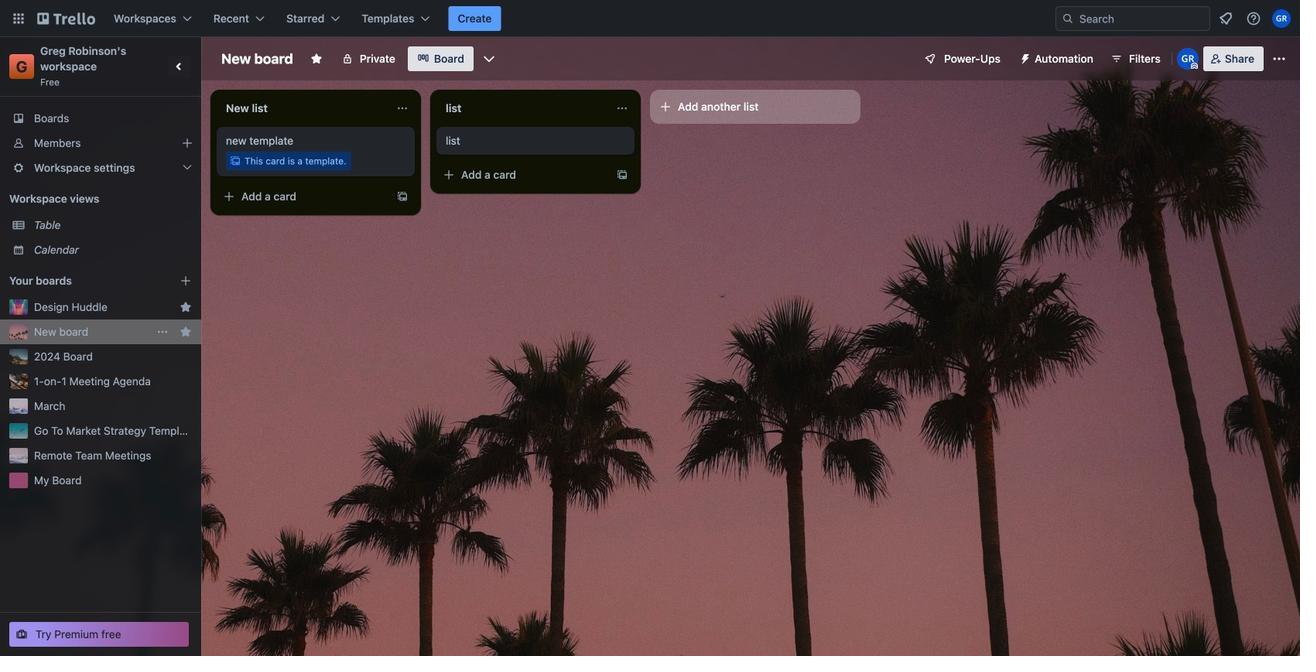 Task type: vqa. For each thing, say whether or not it's contained in the screenshot.
2020 related to Proposal
no



Task type: describe. For each thing, give the bounding box(es) containing it.
1 starred icon image from the top
[[180, 301, 192, 313]]

board actions menu image
[[156, 326, 169, 338]]

search image
[[1062, 12, 1074, 25]]

greg robinson (gregrobinson96) image
[[1272, 9, 1291, 28]]

star or unstar board image
[[310, 53, 323, 65]]

sm image
[[1013, 46, 1035, 68]]

customize views image
[[481, 51, 497, 67]]

your boards with 8 items element
[[9, 272, 156, 290]]

open information menu image
[[1246, 11, 1262, 26]]

greg robinson (gregrobinson96) image
[[1177, 48, 1199, 70]]

Search field
[[1074, 8, 1210, 29]]

create from template… image
[[396, 190, 409, 203]]

primary element
[[0, 0, 1300, 37]]



Task type: locate. For each thing, give the bounding box(es) containing it.
Board name text field
[[214, 46, 301, 71]]

0 vertical spatial starred icon image
[[180, 301, 192, 313]]

2 starred icon image from the top
[[180, 326, 192, 338]]

workspace navigation collapse icon image
[[169, 56, 190, 77]]

create from template… image
[[616, 169, 628, 181]]

add board image
[[180, 275, 192, 287]]

None text field
[[437, 96, 610, 121]]

0 notifications image
[[1217, 9, 1235, 28]]

starred icon image
[[180, 301, 192, 313], [180, 326, 192, 338]]

starred icon image right the "board actions menu" icon
[[180, 326, 192, 338]]

None text field
[[217, 96, 390, 121]]

this member is an admin of this board. image
[[1191, 63, 1198, 70]]

back to home image
[[37, 6, 95, 31]]

1 vertical spatial starred icon image
[[180, 326, 192, 338]]

starred icon image down add board image
[[180, 301, 192, 313]]

show menu image
[[1272, 51, 1287, 67]]



